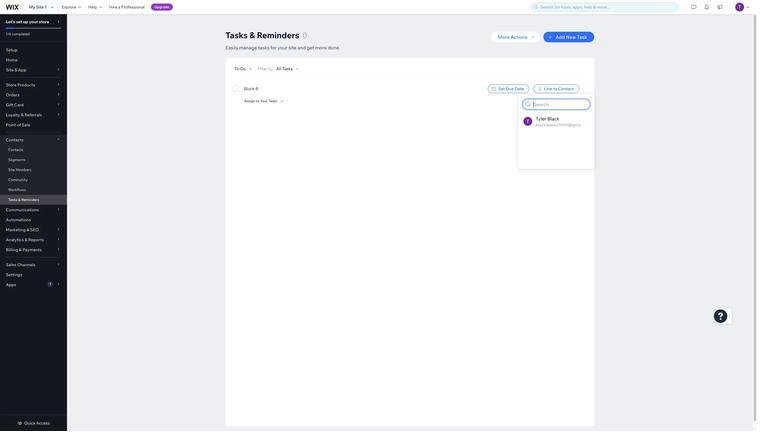 Task type: locate. For each thing, give the bounding box(es) containing it.
tasks & reminders link
[[0, 195, 67, 205]]

tasks & reminders 0
[[226, 30, 307, 40]]

& up manage
[[250, 30, 255, 40]]

loyalty
[[6, 112, 20, 118]]

analytics & reports
[[6, 237, 44, 242]]

1 vertical spatial to
[[256, 99, 259, 103]]

workflows link
[[0, 185, 67, 195]]

contacts link
[[0, 145, 67, 155]]

reminders for tasks & reminders
[[21, 198, 39, 202]]

0 horizontal spatial your
[[29, 19, 38, 24]]

1 vertical spatial reminders
[[21, 198, 39, 202]]

community link
[[0, 175, 67, 185]]

& right loyalty
[[21, 112, 24, 118]]

1 vertical spatial task
[[567, 100, 576, 106]]

& for loyalty & referrals
[[21, 112, 24, 118]]

seo
[[30, 227, 39, 232]]

1/6 completed
[[6, 32, 30, 36]]

contacts down point of sale
[[6, 137, 24, 143]]

tasks inside the sidebar element
[[8, 198, 17, 202]]

and
[[298, 45, 306, 51]]

& left seo
[[27, 227, 29, 232]]

0 horizontal spatial task
[[567, 100, 576, 106]]

contacts up segments
[[8, 148, 23, 152]]

hire a professional
[[109, 4, 145, 10]]

do
[[240, 66, 246, 71]]

sidebar element
[[0, 14, 67, 431]]

orders button
[[0, 90, 67, 100]]

channels
[[17, 262, 35, 267]]

link to contact
[[544, 86, 574, 91]]

upgrade
[[154, 5, 169, 9]]

& left the reports
[[25, 237, 27, 242]]

to-
[[234, 66, 240, 71]]

0 vertical spatial 1
[[45, 4, 47, 10]]

site members link
[[0, 165, 67, 175]]

site inside popup button
[[6, 67, 14, 73]]

&
[[250, 30, 255, 40], [15, 67, 17, 73], [21, 112, 24, 118], [18, 198, 21, 202], [27, 227, 29, 232], [25, 237, 27, 242], [19, 247, 22, 252]]

site for site & app
[[6, 67, 14, 73]]

2 vertical spatial site
[[8, 168, 15, 172]]

settings link
[[0, 270, 67, 280]]

0 horizontal spatial to
[[256, 99, 259, 103]]

gift card
[[6, 102, 24, 108]]

0 vertical spatial reminders
[[257, 30, 299, 40]]

contacts for contacts popup button
[[6, 137, 24, 143]]

add inside add new task button
[[556, 34, 565, 40]]

referrals
[[25, 112, 42, 118]]

add
[[556, 34, 565, 40], [558, 100, 566, 106]]

1 right "my"
[[45, 4, 47, 10]]

to
[[553, 86, 557, 91], [256, 99, 259, 103]]

add new task button
[[543, 32, 594, 42]]

contacts inside contacts link
[[8, 148, 23, 152]]

sales
[[6, 262, 16, 267]]

help button
[[85, 0, 106, 14]]

1 inside the sidebar element
[[49, 282, 51, 286]]

& for analytics & reports
[[25, 237, 27, 242]]

0 horizontal spatial reminders
[[21, 198, 39, 202]]

1 horizontal spatial reminders
[[257, 30, 299, 40]]

site
[[36, 4, 44, 10], [6, 67, 14, 73], [8, 168, 15, 172]]

upgrade button
[[151, 4, 173, 11]]

& for billing & payments
[[19, 247, 22, 252]]

more actions button
[[491, 32, 540, 42]]

to inside button
[[256, 99, 259, 103]]

setup
[[6, 47, 18, 53]]

your right up
[[29, 19, 38, 24]]

site
[[289, 45, 296, 51]]

1 vertical spatial contacts
[[8, 148, 23, 152]]

1 vertical spatial tasks
[[282, 66, 293, 71]]

assign to your team
[[244, 99, 277, 103]]

& left "app"
[[15, 67, 17, 73]]

hire a professional link
[[106, 0, 148, 14]]

0 vertical spatial task
[[577, 34, 587, 40]]

1/6
[[6, 32, 11, 36]]

0 vertical spatial tasks
[[226, 30, 248, 40]]

quick access button
[[17, 421, 50, 426]]

tasks up easily
[[226, 30, 248, 40]]

black
[[547, 116, 559, 122]]

Search... field
[[532, 99, 588, 109]]

site members
[[8, 168, 31, 172]]

& right billing
[[19, 247, 22, 252]]

& for tasks & reminders
[[18, 198, 21, 202]]

manage
[[239, 45, 257, 51]]

& inside popup button
[[15, 67, 17, 73]]

marketing
[[6, 227, 26, 232]]

& down workflows
[[18, 198, 21, 202]]

billing & payments
[[6, 247, 42, 252]]

add down link to contact
[[558, 100, 566, 106]]

1 horizontal spatial task
[[577, 34, 587, 40]]

& for site & app
[[15, 67, 17, 73]]

store products
[[6, 82, 35, 88]]

access
[[36, 421, 50, 426]]

reminders up for
[[257, 30, 299, 40]]

to-do
[[234, 66, 246, 71]]

billing & payments button
[[0, 245, 67, 255]]

1 horizontal spatial 1
[[49, 282, 51, 286]]

sales channels button
[[0, 260, 67, 270]]

add for add task
[[558, 100, 566, 106]]

home
[[6, 57, 18, 63]]

0 vertical spatial to
[[553, 86, 557, 91]]

gift
[[6, 102, 13, 108]]

automations
[[6, 217, 31, 222]]

site down the home
[[6, 67, 14, 73]]

settings
[[6, 272, 22, 277]]

store
[[39, 19, 49, 24]]

site down segments
[[8, 168, 15, 172]]

point
[[6, 122, 16, 128]]

to inside 'button'
[[553, 86, 557, 91]]

contacts inside contacts popup button
[[6, 137, 24, 143]]

analytics & reports button
[[0, 235, 67, 245]]

1 vertical spatial your
[[278, 45, 288, 51]]

add new task
[[556, 34, 587, 40]]

1 horizontal spatial tasks
[[226, 30, 248, 40]]

1 vertical spatial add
[[558, 100, 566, 106]]

tasks for tasks & reminders 0
[[226, 30, 248, 40]]

to for link
[[553, 86, 557, 91]]

gift card button
[[0, 100, 67, 110]]

filter by:
[[258, 66, 274, 71]]

let's
[[6, 19, 15, 24]]

actions
[[511, 34, 528, 40]]

2 vertical spatial tasks
[[8, 198, 17, 202]]

1 vertical spatial site
[[6, 67, 14, 73]]

reminders down the workflows link
[[21, 198, 39, 202]]

0 horizontal spatial 1
[[45, 4, 47, 10]]

more
[[315, 45, 327, 51]]

task right new
[[577, 34, 587, 40]]

segments
[[8, 158, 25, 162]]

site & app button
[[0, 65, 67, 75]]

apps
[[6, 282, 16, 287]]

reminders inside tasks & reminders link
[[21, 198, 39, 202]]

0 vertical spatial your
[[29, 19, 38, 24]]

0 vertical spatial add
[[556, 34, 565, 40]]

communications
[[6, 207, 39, 213]]

0 vertical spatial contacts
[[6, 137, 24, 143]]

site for site members
[[8, 168, 15, 172]]

to left your
[[256, 99, 259, 103]]

site right "my"
[[36, 4, 44, 10]]

0 horizontal spatial tasks
[[8, 198, 17, 202]]

set
[[16, 19, 22, 24]]

1 vertical spatial 1
[[49, 282, 51, 286]]

1 horizontal spatial to
[[553, 86, 557, 91]]

task down contact
[[567, 100, 576, 106]]

add left new
[[556, 34, 565, 40]]

tasks right all
[[282, 66, 293, 71]]

tasks down workflows
[[8, 198, 17, 202]]

to right 'link'
[[553, 86, 557, 91]]

2 horizontal spatial tasks
[[282, 66, 293, 71]]

add task button
[[558, 100, 576, 106]]

1 down settings link
[[49, 282, 51, 286]]

your right for
[[278, 45, 288, 51]]

new
[[566, 34, 576, 40]]

1
[[45, 4, 47, 10], [49, 282, 51, 286]]

task inside add new task button
[[577, 34, 587, 40]]

loyalty & referrals button
[[0, 110, 67, 120]]

help
[[88, 4, 97, 10]]

let's set up your store
[[6, 19, 49, 24]]

your
[[29, 19, 38, 24], [278, 45, 288, 51]]



Task type: vqa. For each thing, say whether or not it's contained in the screenshot.
the right Tasks
yes



Task type: describe. For each thing, give the bounding box(es) containing it.
explore
[[62, 4, 76, 10]]

contacts for contacts link
[[8, 148, 23, 152]]

more
[[498, 34, 510, 40]]

assign
[[244, 99, 255, 103]]

0
[[302, 30, 307, 40]]

segments link
[[0, 155, 67, 165]]

hire
[[109, 4, 117, 10]]

your
[[260, 99, 268, 103]]

easily manage tasks for your site and get more done.
[[226, 45, 340, 51]]

set
[[498, 86, 505, 91]]

products
[[17, 82, 35, 88]]

1 horizontal spatial your
[[278, 45, 288, 51]]

reminders for tasks & reminders 0
[[257, 30, 299, 40]]

done.
[[328, 45, 340, 51]]

& for tasks & reminders 0
[[250, 30, 255, 40]]

professional
[[121, 4, 145, 10]]

add task
[[558, 100, 576, 106]]

home link
[[0, 55, 67, 65]]

loyalty & referrals
[[6, 112, 42, 118]]

card
[[14, 102, 24, 108]]

to for assign
[[256, 99, 259, 103]]

& for marketing & seo
[[27, 227, 29, 232]]

all tasks button
[[276, 66, 300, 71]]

my site 1
[[29, 4, 47, 10]]

tyler black blacklashes1000@gmail.com
[[536, 116, 592, 128]]

payments
[[23, 247, 42, 252]]

quick access
[[24, 421, 50, 426]]

tasks
[[258, 45, 269, 51]]

contact
[[558, 86, 574, 91]]

set due date
[[498, 86, 524, 91]]

due
[[506, 86, 514, 91]]

more actions
[[498, 34, 528, 40]]

sales channels
[[6, 262, 35, 267]]

analytics
[[6, 237, 24, 242]]

all tasks
[[276, 66, 293, 71]]

team
[[268, 99, 277, 103]]

filter
[[258, 66, 267, 71]]

add for add new task
[[556, 34, 565, 40]]

orders
[[6, 92, 19, 98]]

app
[[18, 67, 26, 73]]

up
[[23, 19, 28, 24]]

store
[[6, 82, 16, 88]]

blacklashes1000@gmail.com
[[536, 122, 592, 128]]

your inside the sidebar element
[[29, 19, 38, 24]]

Search for tools, apps, help & more... field
[[539, 3, 676, 11]]

store products button
[[0, 80, 67, 90]]

quick
[[24, 421, 35, 426]]

link
[[544, 86, 552, 91]]

0 vertical spatial site
[[36, 4, 44, 10]]

site & app
[[6, 67, 26, 73]]

of
[[17, 122, 21, 128]]

by:
[[268, 66, 274, 71]]

members
[[16, 168, 31, 172]]

marketing & seo button
[[0, 225, 67, 235]]

easily
[[226, 45, 238, 51]]

tyler black image
[[523, 117, 532, 126]]

contacts button
[[0, 135, 67, 145]]

Write your task here and press enter to add. text field
[[244, 84, 483, 100]]

sale
[[22, 122, 30, 128]]

a
[[118, 4, 120, 10]]

completed
[[12, 32, 30, 36]]

tasks & reminders
[[8, 198, 39, 202]]

get
[[307, 45, 314, 51]]

point of sale link
[[0, 120, 67, 130]]

for
[[271, 45, 277, 51]]

to-do button
[[234, 66, 253, 71]]

my
[[29, 4, 35, 10]]

community
[[8, 178, 28, 182]]

marketing & seo
[[6, 227, 39, 232]]

tasks for tasks & reminders
[[8, 198, 17, 202]]

assign to your team button
[[244, 98, 284, 104]]

set due date button
[[488, 84, 529, 93]]

billing
[[6, 247, 18, 252]]

all
[[276, 66, 281, 71]]

point of sale
[[6, 122, 30, 128]]



